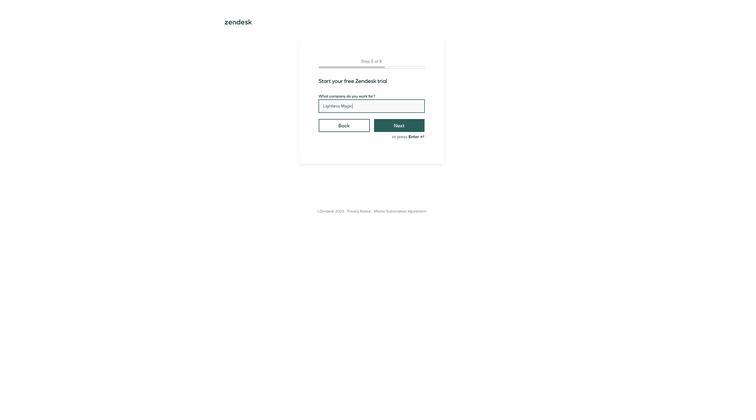 Task type: vqa. For each thing, say whether or not it's contained in the screenshot.
clicking
no



Task type: describe. For each thing, give the bounding box(es) containing it.
what company do you work for?
[[319, 93, 375, 99]]

zendesk image
[[225, 19, 252, 25]]

you
[[352, 93, 358, 99]]

or
[[392, 134, 396, 140]]

back button
[[319, 119, 370, 132]]

start
[[319, 77, 331, 85]]

enter image
[[420, 135, 424, 139]]

What company do you work for? text field
[[319, 100, 424, 113]]

master
[[374, 209, 385, 214]]

privacy
[[347, 209, 359, 214]]

2023
[[335, 209, 344, 214]]

next
[[394, 122, 405, 129]]

press
[[397, 134, 407, 140]]

5
[[371, 59, 373, 64]]

work
[[359, 93, 368, 99]]

zendesk
[[355, 77, 376, 85]]

©zendesk 2023 link
[[317, 209, 344, 214]]

privacy notice link
[[347, 209, 371, 214]]

next button
[[374, 119, 424, 132]]

company
[[329, 93, 346, 99]]

trial
[[377, 77, 387, 85]]

©zendesk 2023
[[317, 209, 344, 214]]



Task type: locate. For each thing, give the bounding box(es) containing it.
for?
[[368, 93, 375, 99]]

of
[[375, 59, 378, 64]]

free
[[344, 77, 354, 85]]

step 5 of 8
[[361, 59, 382, 64]]

do
[[346, 93, 351, 99]]

or press enter
[[392, 134, 419, 140]]

enter
[[409, 134, 419, 140]]

master subscription agreement link
[[374, 209, 426, 214]]

start your free zendesk trial
[[319, 77, 387, 85]]

notice
[[360, 209, 371, 214]]

back
[[339, 122, 350, 129]]

©zendesk
[[317, 209, 334, 214]]

master subscription agreement
[[374, 209, 426, 214]]

subscription
[[386, 209, 407, 214]]

what
[[319, 93, 328, 99]]

privacy notice
[[347, 209, 371, 214]]

step
[[361, 59, 370, 64]]

agreement
[[408, 209, 426, 214]]

your
[[332, 77, 343, 85]]

8
[[379, 59, 382, 64]]



